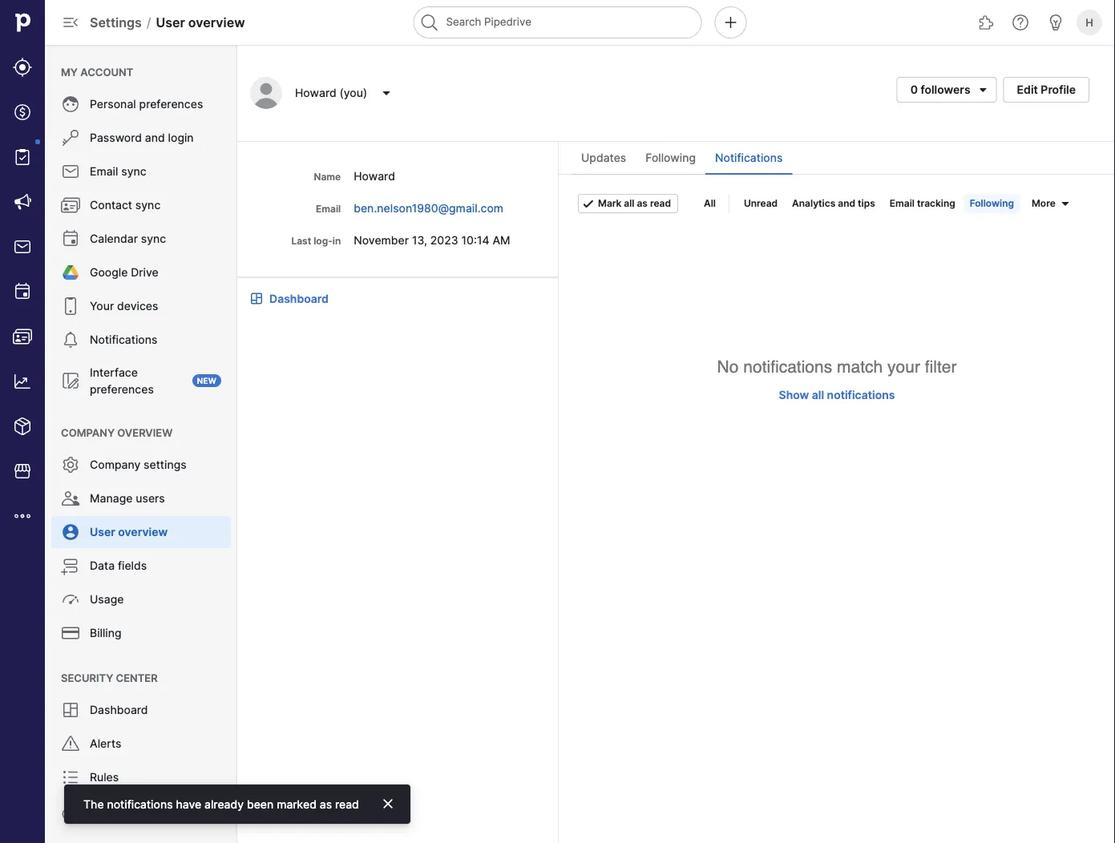 Task type: vqa. For each thing, say whether or not it's contained in the screenshot.
Microsoft Teams
no



Task type: locate. For each thing, give the bounding box(es) containing it.
read left all
[[650, 198, 671, 209]]

usage link
[[51, 584, 231, 616]]

color undefined image inside manage users link
[[61, 489, 80, 508]]

9 color undefined image from the top
[[61, 701, 80, 720]]

1 vertical spatial all
[[812, 388, 824, 402]]

1 vertical spatial dashboard
[[90, 703, 148, 717]]

sync down password and login link
[[121, 165, 146, 178]]

color undefined image left data
[[61, 556, 80, 576]]

dashboard link right color link icon
[[269, 290, 329, 307]]

all right mark on the top right of page
[[624, 198, 634, 209]]

following
[[646, 151, 696, 165], [970, 198, 1014, 209]]

color undefined image inside your devices link
[[61, 297, 80, 316]]

devices
[[117, 299, 158, 313]]

menu containing personal preferences
[[45, 45, 237, 843]]

contact
[[90, 198, 132, 212]]

preferences down interface in the left top of the page
[[90, 382, 154, 396]]

account
[[80, 66, 133, 78]]

quick help image
[[1011, 13, 1030, 32]]

ben.nelson1980@gmail.com link
[[354, 201, 507, 215]]

all
[[624, 198, 634, 209], [812, 388, 824, 402]]

color undefined image left the usage
[[61, 590, 80, 609]]

color undefined image inside notifications link
[[61, 330, 80, 350]]

dashboard
[[269, 292, 329, 305], [90, 703, 148, 717]]

email inside menu
[[90, 165, 118, 178]]

notifications down your devices
[[90, 333, 157, 347]]

color link image
[[250, 292, 263, 305]]

0 horizontal spatial following
[[646, 151, 696, 165]]

2 vertical spatial sync
[[141, 232, 166, 246]]

8 color undefined image from the top
[[61, 624, 80, 643]]

as right marked
[[320, 798, 332, 811]]

all for notifications
[[812, 388, 824, 402]]

notifications
[[715, 151, 783, 165], [90, 333, 157, 347]]

howard right name in the top left of the page
[[354, 169, 395, 183]]

all inside button
[[624, 198, 634, 209]]

manage users link
[[51, 483, 231, 515]]

10 color undefined image from the top
[[61, 768, 80, 787]]

0 horizontal spatial as
[[320, 798, 332, 811]]

1 vertical spatial howard
[[354, 169, 395, 183]]

color undefined image left contact
[[61, 196, 80, 215]]

and inside menu
[[145, 131, 165, 145]]

0 followers button
[[897, 77, 997, 103]]

user right /
[[156, 14, 185, 30]]

single
[[90, 804, 123, 818]]

1 vertical spatial overview
[[117, 426, 173, 439]]

show
[[779, 388, 809, 402]]

2 vertical spatial overview
[[118, 525, 168, 539]]

email inside button
[[890, 198, 915, 209]]

color undefined image inside google drive link
[[61, 263, 80, 282]]

0 vertical spatial notifications
[[743, 358, 832, 377]]

been
[[247, 798, 274, 811]]

color undefined image down my
[[61, 95, 80, 114]]

contact sync
[[90, 198, 161, 212]]

0 horizontal spatial email
[[90, 165, 118, 178]]

email for email sync
[[90, 165, 118, 178]]

center
[[116, 672, 158, 684]]

1 horizontal spatial as
[[637, 198, 648, 209]]

and left login
[[145, 131, 165, 145]]

and inside button
[[838, 198, 855, 209]]

all right show
[[812, 388, 824, 402]]

color undefined image inside data fields link
[[61, 556, 80, 576]]

company up company settings on the bottom left of the page
[[61, 426, 115, 439]]

your devices
[[90, 299, 158, 313]]

insights image
[[13, 372, 32, 391]]

contact sync link
[[51, 189, 231, 221]]

notifications inside menu
[[90, 333, 157, 347]]

sync
[[121, 165, 146, 178], [135, 198, 161, 212], [141, 232, 166, 246]]

0 vertical spatial as
[[637, 198, 648, 209]]

0 vertical spatial following
[[646, 151, 696, 165]]

size s image
[[582, 197, 595, 210]]

color undefined image inside password and login link
[[61, 128, 80, 147]]

notifications up show
[[743, 358, 832, 377]]

2 color undefined image from the top
[[61, 162, 80, 181]]

notifications for the notifications have already been marked as read
[[107, 798, 173, 811]]

1 horizontal spatial and
[[838, 198, 855, 209]]

color undefined image
[[61, 128, 80, 147], [13, 147, 32, 167], [61, 229, 80, 248], [61, 263, 80, 282], [61, 297, 80, 316], [61, 455, 80, 475], [61, 523, 80, 542], [61, 556, 80, 576], [61, 734, 80, 754]]

0 vertical spatial sync
[[121, 165, 146, 178]]

fields
[[118, 559, 147, 573]]

user up data
[[90, 525, 115, 539]]

november
[[354, 233, 409, 247]]

company down company overview
[[90, 458, 141, 472]]

match
[[837, 358, 883, 377]]

manage
[[90, 492, 133, 505]]

read inside button
[[650, 198, 671, 209]]

color primary inverted image
[[381, 798, 394, 810]]

and left tips
[[838, 198, 855, 209]]

0 vertical spatial company
[[61, 426, 115, 439]]

color undefined image left interface in the left top of the page
[[61, 371, 80, 390]]

analytics
[[792, 198, 835, 209]]

no notifications match your filter
[[717, 358, 957, 377]]

following inside button
[[970, 198, 1014, 209]]

email left tracking
[[890, 198, 915, 209]]

contacts image
[[13, 327, 32, 346]]

dashboard link
[[269, 290, 329, 307], [51, 694, 231, 726]]

user overview link
[[51, 516, 231, 548]]

color undefined image for notifications
[[61, 330, 80, 350]]

preferences up login
[[139, 97, 203, 111]]

sales inbox image
[[13, 237, 32, 257]]

1 horizontal spatial all
[[812, 388, 824, 402]]

company overview
[[61, 426, 173, 439]]

1 vertical spatial dashboard link
[[51, 694, 231, 726]]

log-
[[314, 235, 332, 247]]

howard (you)
[[295, 86, 367, 100]]

alerts
[[90, 737, 121, 751]]

email up contact
[[90, 165, 118, 178]]

color undefined image inside contact sync link
[[61, 196, 80, 215]]

4 color undefined image from the top
[[61, 330, 80, 350]]

overview down manage users link
[[118, 525, 168, 539]]

dashboard link down center
[[51, 694, 231, 726]]

0 vertical spatial howard
[[295, 86, 336, 100]]

company settings link
[[51, 449, 231, 481]]

color undefined image left 'calendar'
[[61, 229, 80, 248]]

1 vertical spatial preferences
[[90, 382, 154, 396]]

last
[[291, 235, 311, 247]]

color undefined image right "more" image
[[61, 523, 80, 542]]

3 color undefined image from the top
[[61, 196, 80, 215]]

1 vertical spatial notifications
[[90, 333, 157, 347]]

user overview
[[90, 525, 168, 539]]

0 horizontal spatial dashboard link
[[51, 694, 231, 726]]

0 vertical spatial all
[[624, 198, 634, 209]]

color undefined image for company
[[61, 455, 80, 475]]

overview right /
[[188, 14, 245, 30]]

1 vertical spatial following
[[970, 198, 1014, 209]]

menu
[[0, 0, 45, 843], [45, 45, 237, 843]]

sync up drive
[[141, 232, 166, 246]]

show all notifications
[[779, 388, 895, 402]]

email sync
[[90, 165, 146, 178]]

color undefined image left the
[[61, 802, 80, 821]]

edit profile
[[1017, 83, 1076, 97]]

all for as
[[624, 198, 634, 209]]

0 horizontal spatial howard
[[295, 86, 336, 100]]

color undefined image inside the alerts link
[[61, 734, 80, 754]]

color undefined image inside email sync link
[[61, 162, 80, 181]]

1 vertical spatial sync
[[135, 198, 161, 212]]

color undefined image left manage
[[61, 489, 80, 508]]

the
[[83, 798, 104, 811]]

password and login
[[90, 131, 194, 145]]

google drive
[[90, 266, 159, 279]]

color undefined image inside the billing link
[[61, 624, 80, 643]]

color undefined image left "your"
[[61, 297, 80, 316]]

color undefined image left the 'email sync'
[[61, 162, 80, 181]]

1 vertical spatial and
[[838, 198, 855, 209]]

already
[[204, 798, 244, 811]]

0 vertical spatial preferences
[[139, 97, 203, 111]]

sync for calendar sync
[[141, 232, 166, 246]]

color undefined image left "alerts"
[[61, 734, 80, 754]]

1 vertical spatial user
[[90, 525, 115, 539]]

2 vertical spatial notifications
[[107, 798, 173, 811]]

calendar sync
[[90, 232, 166, 246]]

as right mark on the top right of page
[[637, 198, 648, 209]]

1 horizontal spatial dashboard link
[[269, 290, 329, 307]]

sync down email sync link
[[135, 198, 161, 212]]

color undefined image inside single sign-on link
[[61, 802, 80, 821]]

7 color undefined image from the top
[[61, 590, 80, 609]]

1 horizontal spatial dashboard
[[269, 292, 329, 305]]

color undefined image left rules
[[61, 768, 80, 787]]

security center
[[61, 672, 158, 684]]

user
[[156, 14, 185, 30], [90, 525, 115, 539]]

login
[[168, 131, 194, 145]]

quick add image
[[721, 13, 740, 32]]

overview inside menu item
[[118, 525, 168, 539]]

company
[[61, 426, 115, 439], [90, 458, 141, 472]]

color undefined image inside user overview link
[[61, 523, 80, 542]]

notifications link
[[51, 324, 231, 356]]

color undefined image left google
[[61, 263, 80, 282]]

notifications for no notifications match your filter
[[743, 358, 832, 377]]

overview up 'company settings' link on the bottom
[[117, 426, 173, 439]]

1 horizontal spatial howard
[[354, 169, 395, 183]]

color undefined image for calendar
[[61, 229, 80, 248]]

color undefined image for usage
[[61, 590, 80, 609]]

notifications down rules link
[[107, 798, 173, 811]]

read left color primary inverted image
[[335, 798, 359, 811]]

email down name in the top left of the page
[[316, 203, 341, 215]]

color undefined image left password on the top left of page
[[61, 128, 80, 147]]

following left more
[[970, 198, 1014, 209]]

color undefined image for personal preferences
[[61, 95, 80, 114]]

0 vertical spatial read
[[650, 198, 671, 209]]

color undefined image inside usage link
[[61, 590, 80, 609]]

products image
[[13, 417, 32, 436]]

notifications up unread at the top
[[715, 151, 783, 165]]

1 horizontal spatial following
[[970, 198, 1014, 209]]

company inside 'company settings' link
[[90, 458, 141, 472]]

preferences for personal
[[139, 97, 203, 111]]

sync for email sync
[[121, 165, 146, 178]]

color undefined image
[[61, 95, 80, 114], [61, 162, 80, 181], [61, 196, 80, 215], [61, 330, 80, 350], [61, 371, 80, 390], [61, 489, 80, 508], [61, 590, 80, 609], [61, 624, 80, 643], [61, 701, 80, 720], [61, 768, 80, 787], [61, 802, 80, 821]]

howard for howard
[[354, 169, 395, 183]]

0 vertical spatial overview
[[188, 14, 245, 30]]

10:14
[[461, 233, 489, 247]]

following button
[[963, 194, 1020, 213]]

0 vertical spatial dashboard link
[[269, 290, 329, 307]]

howard left (you)
[[295, 86, 336, 100]]

color undefined image inside 'company settings' link
[[61, 455, 80, 475]]

color primary image
[[974, 83, 993, 96]]

0 vertical spatial and
[[145, 131, 165, 145]]

notifications down match
[[827, 388, 895, 402]]

color undefined image for contact sync
[[61, 196, 80, 215]]

analytics and tips button
[[786, 194, 882, 213]]

color undefined image right contacts image
[[61, 330, 80, 350]]

color undefined image left the billing
[[61, 624, 80, 643]]

and
[[145, 131, 165, 145], [838, 198, 855, 209]]

color undefined image inside rules link
[[61, 768, 80, 787]]

1 vertical spatial company
[[90, 458, 141, 472]]

more image
[[13, 507, 32, 526]]

0 horizontal spatial read
[[335, 798, 359, 811]]

0 horizontal spatial and
[[145, 131, 165, 145]]

0 vertical spatial user
[[156, 14, 185, 30]]

following up mark all as read
[[646, 151, 696, 165]]

1 horizontal spatial read
[[650, 198, 671, 209]]

1 color undefined image from the top
[[61, 95, 80, 114]]

updates
[[581, 151, 626, 165]]

5 color undefined image from the top
[[61, 371, 80, 390]]

1 vertical spatial read
[[335, 798, 359, 811]]

filter
[[925, 358, 957, 377]]

overview
[[188, 14, 245, 30], [117, 426, 173, 439], [118, 525, 168, 539]]

6 color undefined image from the top
[[61, 489, 80, 508]]

user inside menu item
[[90, 525, 115, 539]]

billing link
[[51, 617, 231, 649]]

campaigns image
[[13, 192, 32, 212]]

11 color undefined image from the top
[[61, 802, 80, 821]]

2 horizontal spatial email
[[890, 198, 915, 209]]

dashboard down security center
[[90, 703, 148, 717]]

0 horizontal spatial user
[[90, 525, 115, 539]]

password
[[90, 131, 142, 145]]

your
[[887, 358, 920, 377]]

color undefined image down security
[[61, 701, 80, 720]]

color undefined image inside calendar sync link
[[61, 229, 80, 248]]

ben.nelson1980@gmail.com
[[354, 201, 503, 215]]

color undefined image right 'marketplace' image at the bottom of the page
[[61, 455, 80, 475]]

preferences
[[139, 97, 203, 111], [90, 382, 154, 396]]

and for password
[[145, 131, 165, 145]]

color undefined image inside personal preferences link
[[61, 95, 80, 114]]

1 horizontal spatial notifications
[[715, 151, 783, 165]]

dashboard right color link icon
[[269, 292, 329, 305]]

and for analytics
[[838, 198, 855, 209]]

0 horizontal spatial notifications
[[90, 333, 157, 347]]

0 horizontal spatial all
[[624, 198, 634, 209]]

as
[[637, 198, 648, 209], [320, 798, 332, 811]]



Task type: describe. For each thing, give the bounding box(es) containing it.
sign-
[[126, 804, 153, 818]]

email tracking
[[890, 198, 955, 209]]

deals image
[[13, 103, 32, 122]]

single sign-on
[[90, 804, 166, 818]]

email for email tracking
[[890, 198, 915, 209]]

personal preferences
[[90, 97, 203, 111]]

1 horizontal spatial user
[[156, 14, 185, 30]]

activities image
[[13, 282, 32, 301]]

color undefined image for your
[[61, 297, 80, 316]]

email tracking button
[[883, 194, 962, 213]]

analytics and tips
[[792, 198, 875, 209]]

all
[[704, 198, 716, 209]]

leads image
[[13, 58, 32, 77]]

edit
[[1017, 83, 1038, 97]]

settings
[[144, 458, 187, 472]]

in
[[332, 235, 341, 247]]

your devices link
[[51, 290, 231, 322]]

0 followers
[[910, 83, 970, 97]]

single sign-on link
[[51, 795, 231, 827]]

users
[[136, 492, 165, 505]]

on
[[153, 804, 166, 818]]

billing
[[90, 626, 122, 640]]

overview for user overview
[[118, 525, 168, 539]]

color undefined image for interface preferences
[[61, 371, 80, 390]]

usage
[[90, 593, 124, 606]]

0 horizontal spatial dashboard
[[90, 703, 148, 717]]

my
[[61, 66, 78, 78]]

followers
[[921, 83, 970, 97]]

sync for contact sync
[[135, 198, 161, 212]]

menu toggle image
[[61, 13, 80, 32]]

password and login link
[[51, 122, 231, 154]]

data
[[90, 559, 115, 573]]

drive
[[131, 266, 159, 279]]

rules
[[90, 771, 119, 784]]

alerts link
[[51, 728, 231, 760]]

interface
[[90, 366, 138, 379]]

marketplace image
[[13, 462, 32, 481]]

settings
[[90, 14, 142, 30]]

profile
[[1041, 83, 1076, 97]]

all button
[[697, 194, 722, 213]]

h button
[[1073, 6, 1105, 38]]

security
[[61, 672, 113, 684]]

0 vertical spatial notifications
[[715, 151, 783, 165]]

unread button
[[737, 194, 784, 213]]

/
[[146, 14, 151, 30]]

(you)
[[339, 86, 367, 100]]

howard for howard (you)
[[295, 86, 336, 100]]

name
[[314, 171, 341, 183]]

calendar
[[90, 232, 138, 246]]

edit profile button
[[1003, 77, 1089, 103]]

select user image
[[377, 87, 396, 99]]

color undefined image for dashboard
[[61, 701, 80, 720]]

more
[[1032, 198, 1056, 209]]

0
[[910, 83, 918, 97]]

color undefined image for rules
[[61, 768, 80, 787]]

1 vertical spatial as
[[320, 798, 332, 811]]

company settings
[[90, 458, 187, 472]]

mark
[[598, 198, 622, 209]]

13,
[[412, 233, 427, 247]]

2023
[[430, 233, 458, 247]]

personal
[[90, 97, 136, 111]]

color undefined image for google
[[61, 263, 80, 282]]

color undefined image for password
[[61, 128, 80, 147]]

color undefined image for manage users
[[61, 489, 80, 508]]

user overview menu item
[[45, 516, 237, 548]]

size s image
[[1059, 197, 1072, 210]]

data fields link
[[51, 550, 231, 582]]

am
[[492, 233, 510, 247]]

company for company overview
[[61, 426, 115, 439]]

the notifications have already been marked as read
[[83, 798, 359, 811]]

data fields
[[90, 559, 147, 573]]

google
[[90, 266, 128, 279]]

google drive link
[[51, 257, 231, 289]]

tips
[[858, 198, 875, 209]]

mark all as read button
[[578, 194, 678, 213]]

0 vertical spatial dashboard
[[269, 292, 329, 305]]

marked
[[277, 798, 317, 811]]

unread
[[744, 198, 778, 209]]

manage users
[[90, 492, 165, 505]]

1 vertical spatial notifications
[[827, 388, 895, 402]]

more button
[[1025, 194, 1075, 213]]

interface preferences
[[90, 366, 154, 396]]

no
[[717, 358, 739, 377]]

november 13, 2023 10:14 am
[[354, 233, 510, 247]]

color undefined image for data
[[61, 556, 80, 576]]

color undefined image for email sync
[[61, 162, 80, 181]]

preferences for interface
[[90, 382, 154, 396]]

as inside button
[[637, 198, 648, 209]]

overview for company overview
[[117, 426, 173, 439]]

company for company settings
[[90, 458, 141, 472]]

h
[[1086, 16, 1093, 28]]

have
[[176, 798, 201, 811]]

color undefined image down the deals 'image'
[[13, 147, 32, 167]]

home image
[[10, 10, 34, 34]]

color undefined image for single sign-on
[[61, 802, 80, 821]]

mark all as read
[[598, 198, 671, 209]]

color undefined image for user
[[61, 523, 80, 542]]

Search Pipedrive field
[[413, 6, 702, 38]]

your
[[90, 299, 114, 313]]

1 horizontal spatial email
[[316, 203, 341, 215]]

new
[[197, 376, 216, 386]]

calendar sync link
[[51, 223, 231, 255]]

tracking
[[917, 198, 955, 209]]

color undefined image for billing
[[61, 624, 80, 643]]

sales assistant image
[[1046, 13, 1065, 32]]



